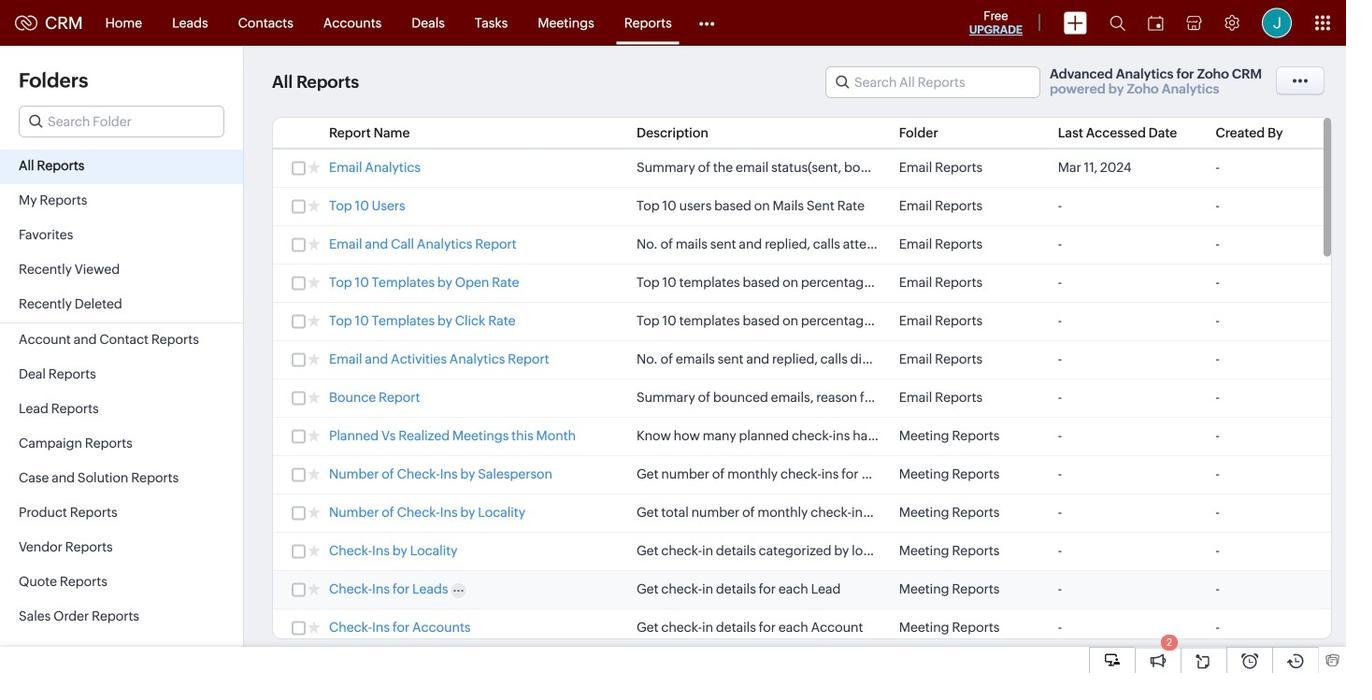 Task type: locate. For each thing, give the bounding box(es) containing it.
calendar image
[[1148, 15, 1164, 30]]

create menu image
[[1064, 12, 1087, 34]]

search image
[[1110, 15, 1126, 31]]

Search All Reports text field
[[827, 67, 1040, 97]]

Search Folder text field
[[20, 107, 223, 137]]

profile image
[[1262, 8, 1292, 38]]

profile element
[[1251, 0, 1303, 45]]

Other Modules field
[[687, 8, 727, 38]]



Task type: vqa. For each thing, say whether or not it's contained in the screenshot.
top Import Link
no



Task type: describe. For each thing, give the bounding box(es) containing it.
search element
[[1099, 0, 1137, 46]]

create menu element
[[1053, 0, 1099, 45]]

logo image
[[15, 15, 37, 30]]



